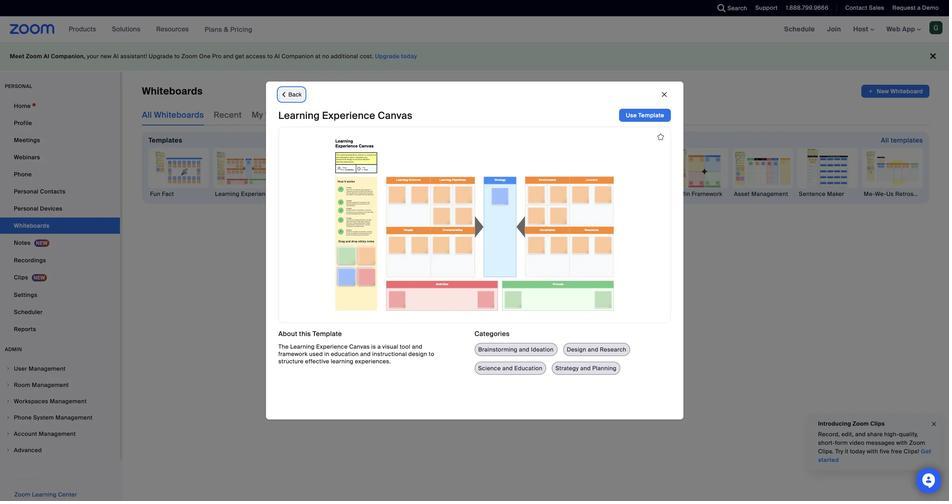 Task type: locate. For each thing, give the bounding box(es) containing it.
with down messages
[[867, 448, 878, 456]]

today inside meet zoom ai companion, footer
[[401, 53, 417, 60]]

tool
[[400, 343, 410, 351]]

me-we-us retrospective element
[[862, 190, 934, 198]]

to right design
[[429, 351, 434, 358]]

one
[[199, 53, 211, 60]]

home link
[[0, 98, 120, 114]]

shared with me
[[325, 110, 386, 120]]

digital
[[280, 191, 298, 198]]

design
[[567, 346, 586, 353]]

digital marketing canvas
[[280, 191, 349, 198]]

learning
[[278, 109, 320, 122], [215, 191, 239, 198], [290, 343, 315, 351], [32, 491, 56, 499]]

1 horizontal spatial all
[[881, 136, 889, 145]]

1 vertical spatial personal
[[14, 205, 38, 212]]

canvas inside "the learning experience canvas is a visual tool and framework used in education and instructional design to structure effective learning experiences."
[[349, 343, 370, 351]]

and right tool
[[412, 343, 422, 351]]

whiteboards for all
[[154, 110, 204, 120]]

education
[[514, 365, 542, 372]]

marketing
[[299, 191, 327, 198]]

ai right new
[[113, 53, 119, 60]]

ai left companion, on the left of the page
[[44, 53, 49, 60]]

upgrade today link
[[375, 53, 417, 60]]

template right the use
[[638, 112, 664, 119]]

and left the ideation
[[519, 346, 529, 353]]

high-
[[884, 431, 899, 438]]

clips inside personal menu menu
[[14, 274, 28, 281]]

1 horizontal spatial today
[[850, 448, 865, 456]]

meetings link
[[0, 132, 120, 148]]

whiteboards up templates
[[154, 110, 204, 120]]

and inside meet zoom ai companion, footer
[[223, 53, 234, 60]]

add to starred image
[[657, 134, 664, 140]]

weekly planner
[[539, 191, 582, 198]]

3 ai from the left
[[274, 53, 280, 60]]

clips up 'share' in the bottom of the page
[[870, 420, 885, 428]]

0 horizontal spatial schedule
[[431, 191, 457, 198]]

it
[[845, 448, 848, 456]]

whiteboards down back button
[[265, 110, 315, 120]]

0 vertical spatial template
[[638, 112, 664, 119]]

used
[[309, 351, 323, 358]]

all for all whiteboards
[[142, 110, 152, 120]]

1 horizontal spatial ai
[[113, 53, 119, 60]]

weekly for weekly schedule
[[410, 191, 429, 198]]

banner containing schedule
[[0, 16, 949, 43]]

schedule left the show
[[431, 191, 457, 198]]

0 horizontal spatial upgrade
[[149, 53, 173, 60]]

personal contacts
[[14, 188, 65, 195]]

1 weekly from the left
[[410, 191, 429, 198]]

0 horizontal spatial all
[[142, 110, 152, 120]]

1 vertical spatial template
[[312, 330, 342, 339]]

brainstorming
[[478, 346, 517, 353]]

2 vertical spatial experience
[[316, 343, 348, 351]]

2 ai from the left
[[113, 53, 119, 60]]

1 vertical spatial experience
[[241, 191, 272, 198]]

uml class diagram element
[[343, 190, 404, 198]]

weekly
[[410, 191, 429, 198], [539, 191, 559, 198]]

a inside "the learning experience canvas is a visual tool and framework used in education and instructional design to structure effective learning experiences."
[[377, 343, 381, 351]]

ai
[[44, 53, 49, 60], [113, 53, 119, 60], [274, 53, 280, 60]]

upgrade right cost. on the top left of page
[[375, 53, 400, 60]]

laboratory report
[[604, 191, 655, 198]]

with left me
[[355, 110, 371, 120]]

and inside record, edit, and share high-quality, short-form video messages with zoom clips. try it today with five free clips!
[[855, 431, 866, 438]]

new
[[517, 292, 529, 299]]

template detail image
[[278, 127, 671, 324]]

use
[[626, 112, 637, 119]]

clips up settings
[[14, 274, 28, 281]]

twist
[[532, 191, 546, 198]]

learning inside button
[[215, 191, 239, 198]]

request a demo link
[[886, 0, 949, 16], [892, 4, 939, 11]]

sentence maker element
[[797, 190, 858, 198]]

2 horizontal spatial ai
[[274, 53, 280, 60]]

quality,
[[899, 431, 918, 438]]

to
[[174, 53, 180, 60], [267, 53, 273, 60], [515, 268, 520, 275], [429, 351, 434, 358]]

meetings navigation
[[778, 16, 949, 43]]

templates
[[891, 136, 923, 145]]

upgrade
[[149, 53, 173, 60], [375, 53, 400, 60]]

brainstorming and ideation
[[478, 346, 554, 353]]

clips link
[[0, 270, 120, 286]]

introducing zoom clips
[[818, 420, 885, 428]]

template
[[638, 112, 664, 119], [312, 330, 342, 339]]

0 vertical spatial learning experience canvas
[[278, 109, 412, 122]]

clips!
[[904, 448, 919, 456]]

reports
[[14, 326, 36, 333]]

all inside tab list
[[142, 110, 152, 120]]

pricing
[[230, 25, 252, 34]]

experience inside "the learning experience canvas is a visual tool and framework used in education and instructional design to structure effective learning experiences."
[[316, 343, 348, 351]]

close image
[[931, 420, 937, 429]]

asset
[[734, 191, 750, 198]]

with inside tabs of all whiteboard page tab list
[[355, 110, 371, 120]]

new
[[100, 53, 112, 60]]

add image
[[508, 292, 514, 300]]

me-we-us retrospective
[[864, 191, 934, 198]]

0 horizontal spatial today
[[401, 53, 417, 60]]

personal contacts link
[[0, 184, 120, 200]]

all inside button
[[881, 136, 889, 145]]

personal down phone on the top of page
[[14, 188, 38, 195]]

0 horizontal spatial template
[[312, 330, 342, 339]]

0 vertical spatial all
[[142, 110, 152, 120]]

and up video
[[855, 431, 866, 438]]

strategy and planning
[[555, 365, 616, 372]]

collaborate
[[536, 248, 591, 260]]

1 horizontal spatial upgrade
[[375, 53, 400, 60]]

meet
[[10, 53, 24, 60]]

a
[[917, 4, 921, 11], [527, 191, 530, 198], [539, 268, 542, 275], [377, 343, 381, 351]]

with right tell
[[514, 191, 525, 198]]

join
[[827, 25, 841, 33]]

1 horizontal spatial clips
[[870, 420, 885, 428]]

0 vertical spatial experience
[[322, 109, 375, 122]]

1.888.799.9666 button up join
[[780, 0, 831, 16]]

a right is
[[377, 343, 381, 351]]

and left tell
[[491, 191, 502, 198]]

form
[[835, 440, 848, 447]]

upgrade down product information navigation
[[149, 53, 173, 60]]

maker
[[827, 191, 844, 198]]

and left the get
[[223, 53, 234, 60]]

all whiteboards
[[142, 110, 204, 120]]

show and tell with a twist
[[474, 191, 546, 198]]

personal for personal contacts
[[14, 188, 38, 195]]

back
[[288, 91, 302, 98]]

weekly right the diagram
[[410, 191, 429, 198]]

fun fact
[[150, 191, 174, 198]]

schedule link
[[778, 16, 821, 42]]

weekly left planner
[[539, 191, 559, 198]]

all up templates
[[142, 110, 152, 120]]

2 upgrade from the left
[[375, 53, 400, 60]]

1 vertical spatial learning experience canvas
[[215, 191, 294, 198]]

1 vertical spatial today
[[850, 448, 865, 456]]

sales
[[869, 4, 884, 11]]

reports link
[[0, 321, 120, 338]]

1 horizontal spatial schedule
[[784, 25, 815, 33]]

0 horizontal spatial ai
[[44, 53, 49, 60]]

edit,
[[841, 431, 854, 438]]

plans
[[205, 25, 222, 34]]

template up in
[[312, 330, 342, 339]]

notes
[[14, 239, 31, 247]]

asset management element
[[732, 190, 793, 198]]

0 vertical spatial today
[[401, 53, 417, 60]]

research
[[600, 346, 626, 353]]

0 vertical spatial personal
[[14, 188, 38, 195]]

a left twist
[[527, 191, 530, 198]]

1 ai from the left
[[44, 53, 49, 60]]

personal
[[14, 188, 38, 195], [14, 205, 38, 212]]

create
[[481, 248, 513, 260]]

clips
[[14, 274, 28, 281], [870, 420, 885, 428]]

0 vertical spatial schedule
[[784, 25, 815, 33]]

1 horizontal spatial template
[[638, 112, 664, 119]]

learning experience canvas inside button
[[215, 191, 294, 198]]

settings
[[14, 292, 37, 299]]

1 horizontal spatial weekly
[[539, 191, 559, 198]]

with inside show and tell with a twist element
[[514, 191, 525, 198]]

cynefin framework button
[[667, 148, 728, 198]]

get
[[921, 448, 931, 456]]

1 vertical spatial schedule
[[431, 191, 457, 198]]

ai left companion
[[274, 53, 280, 60]]

meet zoom ai companion, footer
[[0, 42, 949, 71]]

report
[[636, 191, 655, 198]]

weekly planner button
[[538, 148, 599, 198]]

planner
[[561, 191, 582, 198]]

personal down personal contacts
[[14, 205, 38, 212]]

support link
[[749, 0, 780, 16], [755, 4, 778, 11]]

0 horizontal spatial clips
[[14, 274, 28, 281]]

weekly schedule element
[[408, 190, 469, 198]]

weekly planner element
[[538, 190, 599, 198]]

admin
[[5, 347, 22, 353]]

1 personal from the top
[[14, 188, 38, 195]]

get started
[[818, 448, 931, 464]]

all left templates
[[881, 136, 889, 145]]

experience inside button
[[241, 191, 272, 198]]

2 weekly from the left
[[539, 191, 559, 198]]

uml class diagram
[[345, 191, 400, 198]]

we-
[[875, 191, 886, 198]]

1.888.799.9666 button up schedule link
[[786, 4, 828, 11]]

and up make
[[516, 248, 534, 260]]

0 vertical spatial clips
[[14, 274, 28, 281]]

learning experience canvas
[[278, 109, 412, 122], [215, 191, 294, 198]]

pro
[[212, 53, 222, 60]]

today inside record, edit, and share high-quality, short-form video messages with zoom clips. try it today with five free clips!
[[850, 448, 865, 456]]

admin menu menu
[[0, 361, 120, 459]]

about
[[278, 330, 297, 339]]

all
[[142, 110, 152, 120], [881, 136, 889, 145]]

learning experience canvas element
[[213, 190, 294, 198]]

experience
[[322, 109, 375, 122], [241, 191, 272, 198], [316, 343, 348, 351]]

banner
[[0, 16, 949, 43]]

1 vertical spatial all
[[881, 136, 889, 145]]

time
[[501, 268, 513, 275]]

0 horizontal spatial weekly
[[410, 191, 429, 198]]

1.888.799.9666
[[786, 4, 828, 11]]

schedule down 1.888.799.9666
[[784, 25, 815, 33]]

2 personal from the top
[[14, 205, 38, 212]]

instructional
[[372, 351, 407, 358]]

with up the free
[[896, 440, 908, 447]]



Task type: describe. For each thing, give the bounding box(es) containing it.
request a demo
[[892, 4, 939, 11]]

at
[[315, 53, 321, 60]]

fun
[[150, 191, 160, 198]]

whiteboard
[[531, 292, 563, 299]]

and right strategy
[[580, 365, 591, 372]]

digital marketing canvas button
[[278, 148, 349, 198]]

personal devices
[[14, 205, 62, 212]]

it's time to make a masterpiece.
[[491, 268, 580, 275]]

video
[[849, 440, 864, 447]]

all templates
[[881, 136, 923, 145]]

use template button
[[619, 109, 671, 122]]

visual
[[382, 343, 398, 351]]

short-
[[818, 440, 835, 447]]

uml
[[345, 191, 358, 198]]

free
[[891, 448, 902, 456]]

template inside button
[[638, 112, 664, 119]]

science and education
[[478, 365, 542, 372]]

clips.
[[818, 448, 834, 456]]

me-
[[864, 191, 875, 198]]

a right make
[[539, 268, 542, 275]]

to left one
[[174, 53, 180, 60]]

all for all templates
[[881, 136, 889, 145]]

recordings
[[14, 257, 46, 264]]

get started link
[[818, 448, 931, 464]]

show
[[474, 191, 490, 198]]

about this template
[[278, 330, 342, 339]]

contact sales link up meetings navigation
[[845, 4, 884, 11]]

record,
[[818, 431, 840, 438]]

companion
[[282, 53, 314, 60]]

product information navigation
[[63, 16, 259, 43]]

tabs of all whiteboard page tab list
[[142, 104, 498, 126]]

meet zoom ai companion, your new ai assistant! upgrade to zoom one pro and get access to ai companion at no additional cost. upgrade today
[[10, 53, 417, 60]]

in
[[324, 351, 329, 358]]

messages
[[866, 440, 895, 447]]

the
[[278, 343, 289, 351]]

learning
[[331, 358, 353, 365]]

cynefin framework element
[[667, 190, 728, 198]]

cynefin
[[669, 191, 690, 198]]

laboratory report element
[[603, 190, 663, 198]]

zoom inside record, edit, and share high-quality, short-form video messages with zoom clips. try it today with five free clips!
[[909, 440, 925, 447]]

fact
[[162, 191, 174, 198]]

whiteboards for my
[[265, 110, 315, 120]]

fun fact button
[[148, 148, 209, 198]]

support
[[755, 4, 778, 11]]

no
[[322, 53, 329, 60]]

fun fact element
[[148, 190, 209, 198]]

settings link
[[0, 287, 120, 303]]

sentence maker
[[799, 191, 844, 198]]

personal menu menu
[[0, 98, 120, 338]]

home
[[14, 102, 31, 110]]

schedule inside meetings navigation
[[784, 25, 815, 33]]

schedule inside button
[[431, 191, 457, 198]]

meetings
[[14, 137, 40, 144]]

uml class diagram button
[[343, 148, 404, 198]]

1 vertical spatial clips
[[870, 420, 885, 428]]

planning
[[592, 365, 616, 372]]

templates
[[148, 136, 182, 145]]

sentence maker button
[[797, 148, 858, 198]]

effective
[[305, 358, 329, 365]]

webinars
[[14, 154, 40, 161]]

contact sales
[[845, 4, 884, 11]]

digital marketing canvas element
[[278, 190, 349, 198]]

to right time
[[515, 268, 520, 275]]

this
[[299, 330, 311, 339]]

my whiteboards
[[252, 110, 315, 120]]

use template
[[626, 112, 664, 119]]

and right design
[[588, 346, 598, 353]]

categories
[[475, 330, 510, 339]]

contact sales link up join
[[839, 0, 886, 16]]

and right science
[[502, 365, 513, 372]]

management
[[751, 191, 788, 198]]

and left is
[[360, 351, 371, 358]]

structure
[[278, 358, 304, 365]]

show and tell with a twist element
[[473, 190, 546, 198]]

1 upgrade from the left
[[149, 53, 173, 60]]

retrospective
[[895, 191, 934, 198]]

zoom learning center link
[[14, 491, 77, 499]]

five
[[880, 448, 890, 456]]

contact
[[845, 4, 867, 11]]

experiences.
[[355, 358, 391, 365]]

whiteboards up the all whiteboards
[[142, 85, 203, 97]]

to right "access"
[[267, 53, 273, 60]]

additional
[[331, 53, 358, 60]]

get
[[235, 53, 244, 60]]

demo
[[922, 4, 939, 11]]

my
[[252, 110, 263, 120]]

new whiteboard
[[517, 292, 563, 299]]

center
[[58, 491, 77, 499]]

show and tell with a twist button
[[473, 148, 546, 198]]

weekly schedule button
[[408, 148, 469, 198]]

started
[[818, 457, 839, 464]]

join link
[[821, 16, 847, 42]]

zoom logo image
[[10, 24, 54, 34]]

contacts
[[40, 188, 65, 195]]

a left demo
[[917, 4, 921, 11]]

make
[[522, 268, 537, 275]]

personal for personal devices
[[14, 205, 38, 212]]

to inside "the learning experience canvas is a visual tool and framework used in education and instructional design to structure effective learning experiences."
[[429, 351, 434, 358]]

laboratory
[[604, 191, 634, 198]]

learning inside "the learning experience canvas is a visual tool and framework used in education and instructional design to structure effective learning experiences."
[[290, 343, 315, 351]]

a inside button
[[527, 191, 530, 198]]

is
[[371, 343, 376, 351]]

learning experience canvas button
[[213, 148, 294, 198]]

scheduler
[[14, 309, 43, 316]]

recordings link
[[0, 252, 120, 269]]

masterpiece.
[[543, 268, 580, 275]]

scheduler link
[[0, 304, 120, 321]]

framework
[[692, 191, 722, 198]]

weekly for weekly planner
[[539, 191, 559, 198]]

shared
[[325, 110, 353, 120]]

access
[[246, 53, 266, 60]]

education
[[331, 351, 359, 358]]

strategy
[[555, 365, 579, 372]]

and inside show and tell with a twist element
[[491, 191, 502, 198]]



Task type: vqa. For each thing, say whether or not it's contained in the screenshot.
weekly
yes



